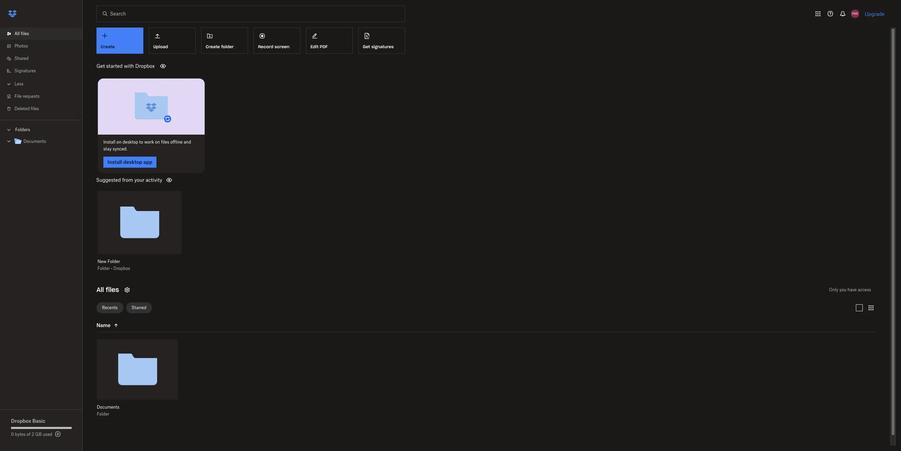 Task type: locate. For each thing, give the bounding box(es) containing it.
0 vertical spatial get
[[363, 44, 370, 49]]

list containing all files
[[0, 23, 83, 120]]

create left folder
[[206, 44, 220, 49]]

dropbox right with
[[135, 63, 155, 69]]

file requests link
[[6, 90, 83, 103]]

0 vertical spatial install
[[103, 139, 115, 145]]

1 vertical spatial folder
[[98, 266, 110, 271]]

get signatures
[[363, 44, 394, 49]]

0 horizontal spatial on
[[117, 139, 121, 145]]

desktop inside install on desktop to work on files offline and stay synced.
[[123, 139, 138, 145]]

on
[[117, 139, 121, 145], [155, 139, 160, 145]]

folder settings image
[[123, 286, 131, 294]]

desktop left app
[[123, 159, 142, 165]]

folder
[[221, 44, 234, 49]]

list
[[0, 23, 83, 120]]

files right deleted
[[31, 106, 39, 111]]

app
[[143, 159, 152, 165]]

upgrade
[[865, 11, 885, 17]]

folder
[[108, 259, 120, 264], [98, 266, 110, 271], [97, 412, 109, 417]]

create button
[[96, 28, 143, 54]]

0
[[11, 432, 14, 437]]

folder up •
[[108, 259, 120, 264]]

0 horizontal spatial all files
[[14, 31, 29, 36]]

0 horizontal spatial create
[[101, 44, 115, 49]]

synced.
[[113, 146, 127, 151]]

you
[[840, 287, 847, 292]]

files left offline
[[161, 139, 169, 145]]

desktop
[[123, 139, 138, 145], [123, 159, 142, 165]]

1 vertical spatial documents
[[97, 405, 119, 410]]

1 horizontal spatial create
[[206, 44, 220, 49]]

signatures link
[[6, 65, 83, 77]]

signatures
[[371, 44, 394, 49]]

file requests
[[14, 94, 40, 99]]

documents
[[23, 139, 46, 144], [97, 405, 119, 410]]

all
[[14, 31, 20, 36], [96, 286, 104, 294]]

2 horizontal spatial dropbox
[[135, 63, 155, 69]]

1 horizontal spatial dropbox
[[113, 266, 130, 271]]

0 horizontal spatial documents
[[23, 139, 46, 144]]

photos
[[14, 43, 28, 49]]

install down synced.
[[108, 159, 122, 165]]

used
[[43, 432, 52, 437]]

photos link
[[6, 40, 83, 52]]

record
[[258, 44, 273, 49]]

0 vertical spatial desktop
[[123, 139, 138, 145]]

1 vertical spatial get
[[96, 63, 105, 69]]

desktop left to
[[123, 139, 138, 145]]

0 vertical spatial all files
[[14, 31, 29, 36]]

folder • dropbox button
[[98, 266, 168, 271]]

on up synced.
[[117, 139, 121, 145]]

install
[[103, 139, 115, 145], [108, 159, 122, 165]]

all up recents
[[96, 286, 104, 294]]

on right work
[[155, 139, 160, 145]]

1 horizontal spatial all files
[[96, 286, 119, 294]]

dropbox up the bytes
[[11, 418, 31, 424]]

all up photos at the left of page
[[14, 31, 20, 36]]

get left started
[[96, 63, 105, 69]]

create
[[206, 44, 220, 49], [101, 44, 115, 49]]

folder inside "documents folder"
[[97, 412, 109, 417]]

0 horizontal spatial all
[[14, 31, 20, 36]]

all files link
[[6, 28, 83, 40]]

shared link
[[6, 52, 83, 65]]

upload button
[[149, 28, 196, 54]]

install for install desktop app
[[108, 159, 122, 165]]

install inside install on desktop to work on files offline and stay synced.
[[103, 139, 115, 145]]

0 vertical spatial all
[[14, 31, 20, 36]]

files up photos at the left of page
[[21, 31, 29, 36]]

1 vertical spatial all
[[96, 286, 104, 294]]

documents for documents folder
[[97, 405, 119, 410]]

get started with dropbox
[[96, 63, 155, 69]]

files left folder settings image
[[106, 286, 119, 294]]

name
[[96, 322, 111, 328]]

1 vertical spatial install
[[108, 159, 122, 165]]

documents link
[[14, 137, 77, 146]]

folder for documents
[[97, 412, 109, 417]]

documents button
[[97, 405, 163, 410]]

all files up photos at the left of page
[[14, 31, 29, 36]]

create up started
[[101, 44, 115, 49]]

upload
[[153, 44, 168, 49]]

install inside button
[[108, 159, 122, 165]]

basic
[[32, 418, 45, 424]]

create folder button
[[201, 28, 248, 54]]

dropbox right •
[[113, 266, 130, 271]]

1 vertical spatial all files
[[96, 286, 119, 294]]

create inside button
[[206, 44, 220, 49]]

install up the stay
[[103, 139, 115, 145]]

dropbox
[[135, 63, 155, 69], [113, 266, 130, 271], [11, 418, 31, 424]]

documents inside row
[[97, 405, 119, 410]]

all inside "list item"
[[14, 31, 20, 36]]

folder down documents button
[[97, 412, 109, 417]]

all files
[[14, 31, 29, 36], [96, 286, 119, 294]]

record screen
[[258, 44, 289, 49]]

get
[[363, 44, 370, 49], [96, 63, 105, 69]]

less image
[[6, 81, 12, 88]]

upgrade link
[[865, 11, 885, 17]]

from
[[122, 177, 133, 183]]

0 horizontal spatial dropbox
[[11, 418, 31, 424]]

0 vertical spatial folder
[[108, 259, 120, 264]]

0 vertical spatial documents
[[23, 139, 46, 144]]

2 vertical spatial dropbox
[[11, 418, 31, 424]]

1 vertical spatial dropbox
[[113, 266, 130, 271]]

1 horizontal spatial on
[[155, 139, 160, 145]]

get left signatures
[[363, 44, 370, 49]]

1 vertical spatial desktop
[[123, 159, 142, 165]]

recents button
[[96, 303, 123, 314]]

dropbox basic
[[11, 418, 45, 424]]

None field
[[0, 0, 53, 7]]

all files up recents
[[96, 286, 119, 294]]

signatures
[[14, 68, 36, 73]]

all files list item
[[0, 28, 83, 40]]

1 horizontal spatial documents
[[97, 405, 119, 410]]

0 horizontal spatial get
[[96, 63, 105, 69]]

access
[[858, 287, 871, 292]]

files
[[21, 31, 29, 36], [31, 106, 39, 111], [161, 139, 169, 145], [106, 286, 119, 294]]

folder down new
[[98, 266, 110, 271]]

starred button
[[126, 303, 152, 314]]

folders button
[[0, 124, 83, 135]]

1 horizontal spatial get
[[363, 44, 370, 49]]

get inside button
[[363, 44, 370, 49]]

mw
[[852, 11, 858, 16]]

2 vertical spatial folder
[[97, 412, 109, 417]]

suggested from your activity
[[96, 177, 162, 183]]

create folder
[[206, 44, 234, 49]]

create inside popup button
[[101, 44, 115, 49]]

deleted files link
[[6, 103, 83, 115]]



Task type: describe. For each thing, give the bounding box(es) containing it.
dropbox image
[[6, 7, 19, 21]]

your
[[134, 177, 144, 183]]

0 bytes of 2 gb used
[[11, 432, 52, 437]]

to
[[139, 139, 143, 145]]

started
[[106, 63, 123, 69]]

requests
[[23, 94, 40, 99]]

all files inside "list item"
[[14, 31, 29, 36]]

new folder button
[[98, 259, 168, 264]]

have
[[848, 287, 857, 292]]

create for create folder
[[206, 44, 220, 49]]

folder, documents row
[[97, 339, 178, 422]]

•
[[111, 266, 112, 271]]

with
[[124, 63, 134, 69]]

pdf
[[320, 44, 328, 49]]

get for get signatures
[[363, 44, 370, 49]]

file
[[14, 94, 22, 99]]

mw button
[[850, 8, 861, 19]]

folder for new folder
[[108, 259, 120, 264]]

bytes
[[15, 432, 26, 437]]

documents folder
[[97, 405, 119, 417]]

screen
[[275, 44, 289, 49]]

edit
[[310, 44, 319, 49]]

1 horizontal spatial all
[[96, 286, 104, 294]]

deleted
[[14, 106, 30, 111]]

install desktop app button
[[103, 157, 156, 168]]

dropbox inside new folder folder • dropbox
[[113, 266, 130, 271]]

get signatures button
[[358, 28, 405, 54]]

folders
[[15, 127, 30, 132]]

activity
[[146, 177, 162, 183]]

only you have access
[[829, 287, 871, 292]]

2
[[32, 432, 34, 437]]

of
[[27, 432, 30, 437]]

new
[[98, 259, 106, 264]]

0 vertical spatial dropbox
[[135, 63, 155, 69]]

Search in folder "Dropbox" text field
[[110, 10, 391, 18]]

only
[[829, 287, 838, 292]]

create for create
[[101, 44, 115, 49]]

2 on from the left
[[155, 139, 160, 145]]

install on desktop to work on files offline and stay synced.
[[103, 139, 191, 151]]

less
[[14, 81, 23, 86]]

record screen button
[[254, 28, 300, 54]]

1 on from the left
[[117, 139, 121, 145]]

documents for documents
[[23, 139, 46, 144]]

install desktop app
[[108, 159, 152, 165]]

work
[[144, 139, 154, 145]]

get for get started with dropbox
[[96, 63, 105, 69]]

suggested
[[96, 177, 121, 183]]

desktop inside button
[[123, 159, 142, 165]]

edit pdf button
[[306, 28, 353, 54]]

and
[[184, 139, 191, 145]]

edit pdf
[[310, 44, 328, 49]]

files inside install on desktop to work on files offline and stay synced.
[[161, 139, 169, 145]]

new folder folder • dropbox
[[98, 259, 130, 271]]

name button
[[96, 321, 154, 330]]

files inside "list item"
[[21, 31, 29, 36]]

stay
[[103, 146, 112, 151]]

install for install on desktop to work on files offline and stay synced.
[[103, 139, 115, 145]]

gb
[[35, 432, 42, 437]]

get more space image
[[54, 430, 62, 439]]

deleted files
[[14, 106, 39, 111]]

shared
[[14, 56, 29, 61]]

recents
[[102, 305, 118, 310]]

offline
[[170, 139, 183, 145]]

starred
[[132, 305, 146, 310]]



Task type: vqa. For each thing, say whether or not it's contained in the screenshot.
group
no



